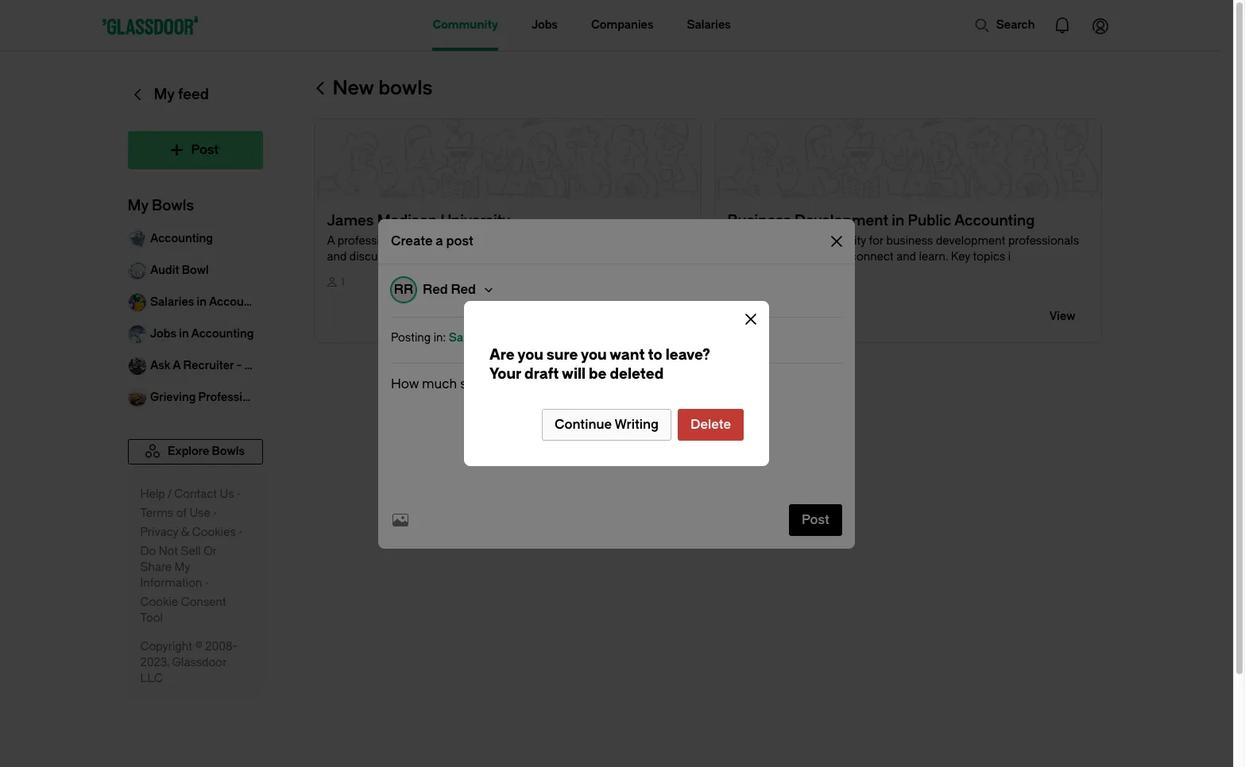 Task type: describe. For each thing, give the bounding box(es) containing it.
want
[[610, 347, 645, 364]]

jobs link
[[532, 0, 558, 51]]

community
[[433, 18, 498, 32]]

leave?
[[666, 347, 711, 364]]

1
[[341, 276, 345, 288]]

2 you from the left
[[581, 347, 607, 364]]

1 link
[[327, 275, 688, 304]]

to
[[648, 347, 663, 364]]

companies
[[591, 18, 654, 32]]

deleted
[[610, 366, 664, 383]]

companies link
[[591, 0, 654, 51]]

will
[[562, 366, 586, 383]]

new
[[333, 77, 374, 99]]

sure
[[547, 347, 578, 364]]

jobs
[[532, 18, 558, 32]]



Task type: locate. For each thing, give the bounding box(es) containing it.
are you sure you want to leave? your draft will be deleted
[[490, 347, 711, 383]]

are
[[490, 347, 515, 364]]

you up draft
[[518, 347, 544, 364]]

your
[[490, 366, 522, 383]]

you
[[518, 347, 544, 364], [581, 347, 607, 364]]

0 horizontal spatial you
[[518, 347, 544, 364]]

salaries link
[[687, 0, 731, 51]]

be
[[589, 366, 607, 383]]

you up be
[[581, 347, 607, 364]]

draft
[[525, 366, 559, 383]]

salaries
[[687, 18, 731, 32]]

1 horizontal spatial you
[[581, 347, 607, 364]]

1 button
[[314, 118, 702, 343]]

community link
[[433, 0, 498, 51]]

1 you from the left
[[518, 347, 544, 364]]

new bowls
[[333, 77, 433, 99]]

bowls
[[379, 77, 433, 99]]



Task type: vqa. For each thing, say whether or not it's contained in the screenshot.
JOBS
yes



